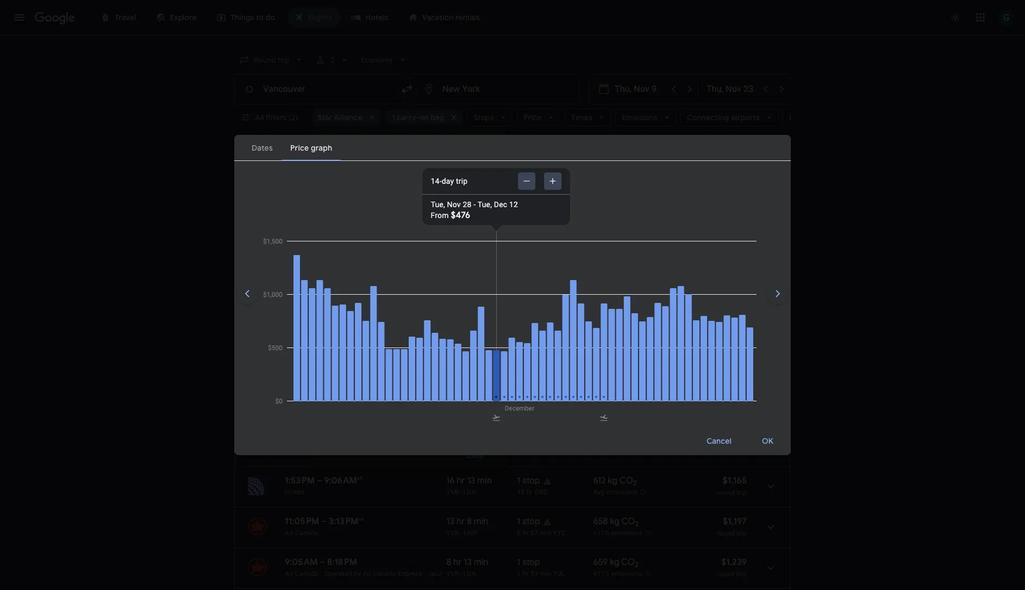 Task type: describe. For each thing, give the bounding box(es) containing it.
1 up 10 hr ord
[[517, 475, 521, 486]]

nov inside find the best price region
[[316, 154, 330, 164]]

9:06 am
[[324, 475, 357, 486]]

+14% emissions
[[594, 288, 643, 295]]

stops button
[[468, 109, 513, 126]]

10 hr 44 min
[[447, 394, 495, 405]]

lga for 8
[[464, 570, 476, 578]]

all filters (2) button
[[234, 109, 307, 126]]

republic
[[386, 407, 412, 414]]

2 5 from the left
[[464, 234, 469, 245]]

date grid button
[[635, 153, 706, 172]]

$1,239 round trip
[[718, 557, 747, 578]]

co for 503
[[623, 234, 636, 245]]

co for 569
[[622, 394, 636, 405]]

1 left the 35
[[517, 329, 521, 336]]

dec
[[494, 200, 508, 209]]

other departing flights
[[234, 364, 351, 378]]

round trip
[[718, 288, 747, 296]]

connecting
[[687, 113, 730, 122]]

price button
[[517, 109, 561, 126]]

layover (1 of 1) is a 4 hr 13 min overnight layover at ottawa macdonald-cartier international airport in ottawa. element
[[517, 406, 588, 415]]

– inside 13 hr 8 min yvr – ewr
[[459, 529, 464, 537]]

convenience
[[318, 206, 357, 214]]

7:54 am
[[325, 394, 357, 405]]

jazz for 8:27 pm
[[428, 288, 442, 295]]

503 kg co 2
[[594, 234, 640, 246]]

air inside 8:10 am – 4:15 pm air canada
[[285, 247, 294, 255]]

filters
[[266, 113, 287, 122]]

Arrival time: 3:13 PM on  Friday, November 10. text field
[[329, 516, 364, 527]]

2 hr 8 min yul
[[517, 288, 562, 295]]

– for lga
[[459, 448, 464, 455]]

1 yvr from the top
[[447, 288, 459, 295]]

Arrival time: 7:54 AM on  Friday, November 10. text field
[[325, 393, 363, 405]]

leaves vancouver international airport at 9:05 am on thursday, november 9 and arrives at john f. kennedy international airport at 8:27 pm on thursday, november 9. element
[[285, 275, 358, 286]]

operated for 2nd  image
[[325, 448, 353, 455]]

yul inside 1 stop 1 hr 53 min yul
[[554, 570, 565, 578]]

569 kg co 2 avg emissions
[[594, 394, 639, 415]]

avg for 595
[[594, 329, 605, 336]]

avg emissions for 612
[[594, 489, 638, 496]]

1 stop flight. element for 569
[[517, 394, 541, 406]]

ok
[[763, 436, 774, 446]]

total duration 13 hr 8 min. element
[[447, 516, 517, 529]]

503
[[594, 234, 609, 245]]

min for 3 hr 13 min yul
[[540, 448, 552, 455]]

carry-
[[397, 113, 420, 122]]

air canada up 1:53 pm – 9:06 am + 1
[[285, 448, 318, 455]]

8 for 13
[[467, 516, 472, 527]]

by for 8:18 pm  image
[[354, 570, 361, 578]]

$1,232 round trip
[[718, 315, 747, 337]]

1 1 stop from the top
[[517, 394, 541, 405]]

skyteam
[[353, 238, 385, 247]]

yvr for 7
[[447, 329, 459, 336]]

2 operated by air canada express - jazz from the top
[[325, 448, 442, 455]]

hr for 8 hr 13 min yvr – lga
[[454, 557, 462, 568]]

round for $1,074
[[718, 407, 735, 415]]

for
[[486, 206, 494, 214]]

10 hr ord
[[517, 488, 548, 496]]

7
[[447, 315, 451, 326]]

2 for 659
[[635, 560, 639, 570]]

1 inside 1:53 pm – 9:06 am + 1
[[360, 475, 362, 482]]

53
[[531, 570, 539, 578]]

Arrival time: 12:44 AM on  Friday, November 10. text field
[[324, 315, 366, 326]]

hr for 13 hr 8 min yvr – ewr
[[457, 516, 465, 527]]

2  image from the top
[[321, 448, 323, 455]]

+11% for 659
[[594, 570, 610, 578]]

round for $1,239
[[718, 571, 735, 578]]

8 hr 13 min yvr – lga
[[447, 557, 489, 578]]

emissions up 612 kg co 2
[[612, 448, 643, 455]]

lga for 16
[[464, 488, 476, 496]]

air canada down 9:05 am text field at the bottom
[[285, 570, 318, 578]]

kg for 595
[[610, 315, 620, 326]]

+11% emissions for 658
[[594, 529, 643, 537]]

leaves vancouver international airport at 8:10 am on thursday, november 9 and arrives at newark liberty international airport at 4:15 pm on thursday, november 9. element
[[285, 234, 356, 245]]

1 5 from the left
[[447, 234, 452, 245]]

9 – 23
[[332, 154, 353, 164]]

+ left fees
[[465, 206, 469, 214]]

– for 12:44 am
[[317, 315, 322, 326]]

round for $1,123
[[718, 448, 735, 456]]

min for 16 hr 13 min yvr – lga
[[478, 475, 492, 486]]

28
[[463, 200, 472, 209]]

1 up 6
[[517, 516, 521, 527]]

include
[[396, 206, 418, 214]]

hr for 16 hr 13 min yvr – lga
[[457, 475, 465, 486]]

grid
[[683, 158, 697, 168]]

leaves vancouver international airport at 1:53 pm on thursday, november 9 and arrives at newark liberty international airport at 12:44 am on friday, november 10. element
[[285, 315, 366, 326]]

co for 658
[[622, 516, 636, 527]]

ord inside the layover (1 of 1) is a 10 hr overnight layover at o'hare international airport in chicago. "element"
[[535, 488, 548, 496]]

ord inside 1 stop 1 hr 35 min ord
[[554, 329, 567, 336]]

hr for 7 hr 51 min yvr ewr
[[453, 315, 462, 326]]

leaves vancouver international airport at 1:53 pm on thursday, november 9 and arrives at laguardia airport at 9:06 am on friday, november 10. element
[[285, 475, 362, 486]]

canada inside 8:10 am – 4:15 pm air canada
[[295, 247, 318, 255]]

659 kg co 2
[[594, 557, 639, 570]]

1 stop flight. element for 658
[[517, 516, 541, 529]]

2 for 503
[[636, 237, 640, 246]]

connecting airports button
[[681, 109, 779, 126]]

price graph
[[739, 158, 781, 168]]

ranked based on price and convenience
[[234, 206, 357, 214]]

658 kg co 2
[[594, 516, 639, 529]]

emissions down 658 kg co 2
[[612, 529, 643, 537]]

emissions
[[622, 113, 658, 122]]

flights for other departing flights
[[319, 364, 351, 378]]

8 for 2
[[531, 288, 535, 295]]

star alliance
[[318, 113, 363, 122]]

min inside 1 stop 1 hr 35 min ord
[[540, 329, 552, 336]]

operated by air canada express - jazz for 8:27 pm
[[325, 288, 442, 295]]

11:05 pm – 3:13 pm + 1
[[285, 516, 364, 527]]

by left republic
[[377, 407, 384, 414]]

13 inside 13 hr 8 min yvr – ewr
[[447, 516, 455, 527]]

$1,074
[[721, 394, 747, 405]]

1 carry-on bag button
[[386, 109, 463, 126]]

658
[[594, 516, 608, 527]]

Departure time: 11:05 PM. text field
[[285, 516, 319, 527]]

american
[[353, 362, 386, 371]]

612
[[594, 475, 606, 486]]

1 up 4
[[517, 394, 521, 405]]

$1,197
[[723, 516, 747, 527]]

1 left 53
[[517, 570, 521, 578]]

air canada down 1:53 pm – 12:44 am + 1
[[311, 329, 344, 336]]

day
[[442, 177, 454, 185]]

1:53 pm for 12:44 am
[[285, 315, 315, 326]]

stop for 658
[[523, 516, 541, 527]]

leaves vancouver international airport at 9:05 am on thursday, november 9 and arrives at laguardia airport at 8:18 pm on thursday, november 9. element
[[285, 557, 357, 568]]

hr inside 1 stop 1 hr 35 min ord
[[523, 329, 529, 336]]

total duration 7 hr 51 min. element
[[447, 315, 517, 328]]

emissions right '+14%'
[[612, 288, 643, 295]]

total duration 5 hr 5 min. element
[[447, 234, 517, 246]]

5 hr 5 min
[[447, 234, 486, 245]]

1 down 6
[[517, 557, 521, 568]]

1 lga from the top
[[464, 448, 476, 455]]

ok button
[[749, 428, 787, 454]]

13 hr 8 min yvr – ewr
[[447, 516, 489, 537]]

12
[[510, 200, 518, 209]]

(2)
[[289, 113, 298, 122]]

659
[[594, 557, 608, 568]]

on for based
[[279, 206, 287, 214]]

6
[[517, 529, 521, 537]]

emissions down 659 kg co 2
[[612, 570, 643, 578]]

1 inside "11:05 pm – 3:13 pm + 1"
[[362, 516, 364, 523]]

operated by republic airlines/united express
[[348, 407, 485, 414]]

- left yvr – lga
[[424, 448, 426, 455]]

1123 US dollars text field
[[724, 435, 747, 445]]

by for 2nd  image
[[354, 448, 361, 455]]

13 for 3
[[531, 448, 539, 455]]

6 hr 57 min yyc
[[517, 529, 566, 537]]

min for 4 hr 13 min yow
[[540, 407, 552, 414]]

from
[[431, 211, 449, 220]]

min for 7 hr 51 min yvr ewr
[[474, 315, 489, 326]]

scroll backward image
[[234, 281, 261, 307]]

round for $1,165
[[718, 489, 735, 497]]

co for 595
[[622, 315, 635, 326]]

times button
[[565, 109, 612, 126]]

airports
[[732, 113, 760, 122]]

min for 10 hr 44 min
[[481, 394, 495, 405]]

 image for 8:27 pm
[[321, 288, 323, 295]]

nonstop
[[517, 234, 551, 245]]

prices
[[375, 206, 394, 214]]

price for price graph
[[739, 158, 758, 168]]

hr for 5 hr 5 min
[[454, 234, 462, 245]]

total duration 16 hr 13 min. element
[[447, 475, 517, 488]]

2 button
[[311, 50, 355, 70]]

star alliance button
[[311, 109, 381, 126]]

1 inside popup button
[[392, 113, 395, 122]]

cancel
[[707, 436, 732, 446]]

1 stop flight. element for 612
[[517, 475, 541, 488]]

leaves vancouver international airport at 11:05 pm on thursday, november 9 and arrives at newark liberty international airport at 3:13 pm on friday, november 10. element
[[285, 516, 364, 527]]

11:05 pm
[[285, 516, 319, 527]]

operated by air canada express - jazz for 8:18 pm
[[325, 570, 442, 578]]

hr inside 1 stop 1 hr 53 min yul
[[523, 570, 529, 578]]

emissions down 595 kg co 2
[[607, 329, 638, 336]]

3:13 pm
[[329, 516, 359, 527]]

yvr for 13
[[447, 529, 459, 537]]

1 stop for 13 hr 8 min
[[517, 516, 541, 527]]

$1,123 round trip
[[718, 435, 747, 456]]

by for  image associated with 8:27 pm
[[354, 288, 361, 295]]

1 round from the top
[[718, 288, 735, 296]]

air canada up alaska
[[353, 310, 391, 319]]

843 US dollars text field
[[727, 234, 747, 245]]

taxes
[[447, 206, 463, 214]]

air canada down departure time: 9:05 am. text box
[[285, 288, 318, 295]]

operated for 8:18 pm  image
[[325, 570, 353, 578]]

1 carry-on bag
[[392, 113, 445, 122]]

airlines/united
[[414, 407, 460, 414]]

Departure time: 6:10 PM. text field
[[285, 394, 316, 405]]

main content containing best departing flights
[[234, 153, 791, 590]]

trip up the 1232 us dollars "text box"
[[737, 288, 747, 296]]

– inside "8 hr 13 min yvr – lga"
[[459, 570, 464, 578]]

stops
[[474, 113, 494, 122]]

kg for 659
[[610, 557, 620, 568]]

35
[[531, 329, 539, 336]]

emissions inside the 569 kg co 2 avg emissions
[[607, 407, 638, 415]]

total duration 8 hr 22 min. element
[[447, 275, 517, 287]]

16
[[447, 475, 455, 486]]

1 tue, from the left
[[431, 200, 445, 209]]

1 united from the top
[[285, 329, 305, 336]]

16 hr 13 min yvr – lga
[[447, 475, 492, 496]]

2 united from the top
[[285, 488, 305, 496]]

stop for 569
[[523, 394, 541, 405]]

1232 US dollars text field
[[722, 315, 747, 326]]

8:27 pm
[[327, 275, 358, 286]]

min for 5 hr 5 min
[[471, 234, 486, 245]]

bag
[[431, 113, 445, 122]]

hr for 10 hr ord
[[527, 488, 533, 496]]

10 for 10 hr 44 min
[[447, 394, 456, 405]]

alaska
[[353, 336, 376, 345]]

departure time: 1:53 pm. text field for 12:44 am
[[285, 315, 315, 326]]

1 stop 1 hr 35 min ord
[[517, 315, 567, 336]]

kg for 658
[[610, 516, 620, 527]]

operated down asiana
[[348, 407, 375, 414]]



Task type: vqa. For each thing, say whether or not it's contained in the screenshot.
"by"
yes



Task type: locate. For each thing, give the bounding box(es) containing it.
2 inside 658 kg co 2
[[636, 520, 639, 529]]

stop up the 4 hr 13 min yow
[[523, 394, 541, 405]]

0 vertical spatial jazz
[[428, 288, 442, 295]]

1 vertical spatial lga
[[464, 488, 476, 496]]

2 lga from the top
[[464, 488, 476, 496]]

1 right 3:13 pm
[[362, 516, 364, 523]]

0 horizontal spatial 5
[[447, 234, 452, 245]]

1
[[392, 113, 395, 122], [364, 315, 366, 322], [517, 315, 521, 326], [517, 329, 521, 336], [360, 393, 363, 400], [517, 394, 521, 405], [360, 475, 362, 482], [517, 475, 521, 486], [362, 516, 364, 523], [517, 516, 521, 527], [517, 557, 521, 568], [517, 570, 521, 578]]

0 vertical spatial avg emissions
[[594, 329, 638, 336]]

close dialog image
[[486, 135, 499, 148]]

– left 3:13 pm
[[321, 516, 327, 527]]

Departure time: 8:10 AM. text field
[[285, 234, 316, 245]]

yvr for 16
[[447, 488, 459, 496]]

1 vertical spatial airlines
[[325, 292, 351, 300]]

trip for $1,197
[[737, 530, 747, 537]]

+11% emissions down 658 kg co 2
[[594, 529, 643, 537]]

graph
[[759, 158, 781, 168]]

jazz
[[428, 288, 442, 295], [428, 448, 442, 455], [428, 570, 442, 578]]

1 vertical spatial jazz
[[428, 448, 442, 455]]

3 1 stop from the top
[[517, 516, 541, 527]]

1 avg emissions from the top
[[594, 329, 638, 336]]

4 1 stop flight. element from the top
[[517, 516, 541, 529]]

trip right day
[[456, 177, 468, 185]]

10 for 10 hr ord
[[517, 488, 525, 496]]

1 stop up 10 hr ord
[[517, 475, 541, 486]]

kg for 503
[[611, 234, 621, 245]]

2 horizontal spatial 8
[[531, 288, 535, 295]]

2 vertical spatial 8
[[447, 557, 452, 568]]

1 9:05 am from the top
[[285, 275, 318, 286]]

0 vertical spatial 1 stop
[[517, 394, 541, 405]]

– inside "11:05 pm – 3:13 pm + 1"
[[321, 516, 327, 527]]

10 up the airlines/united
[[447, 394, 456, 405]]

hr for 4 hr 13 min yow
[[523, 407, 529, 414]]

1 vertical spatial operated by air canada express - jazz
[[325, 448, 442, 455]]

Arrival time: 9:06 AM on  Friday, November 10. text field
[[324, 475, 362, 486]]

0 horizontal spatial and
[[305, 206, 317, 214]]

optional
[[524, 206, 550, 214]]

avg emissions for 595
[[594, 329, 638, 336]]

hr left 53
[[523, 570, 529, 578]]

0 vertical spatial ord
[[554, 329, 567, 336]]

0 vertical spatial operated by air canada express - jazz
[[325, 288, 442, 295]]

find the best price region
[[234, 153, 791, 181]]

1:53 pm for 9:06 am
[[285, 475, 315, 486]]

Departure time: 9:05 AM. text field
[[285, 275, 318, 286]]

2 for 595
[[635, 319, 639, 328]]

price
[[524, 113, 542, 122], [739, 158, 758, 168]]

star
[[318, 113, 333, 122]]

price left graph
[[739, 158, 758, 168]]

1 horizontal spatial ord
[[554, 329, 567, 336]]

trip
[[456, 177, 468, 185], [737, 288, 747, 296], [737, 329, 747, 337], [737, 407, 747, 415], [737, 448, 747, 456], [737, 489, 747, 497], [737, 530, 747, 537], [737, 571, 747, 578]]

air
[[285, 247, 294, 255], [285, 288, 294, 295], [363, 288, 372, 295], [353, 310, 363, 319], [311, 329, 319, 336], [285, 448, 294, 455], [363, 448, 372, 455], [285, 529, 294, 537], [285, 570, 294, 578], [363, 570, 372, 578]]

trip inside $1,074 round trip
[[737, 407, 747, 415]]

other
[[234, 364, 265, 378]]

2 inside popup button
[[331, 55, 335, 64]]

ewr inside 13 hr 8 min yvr – ewr
[[464, 529, 478, 537]]

1 vertical spatial ewr
[[464, 529, 478, 537]]

Arrival time: 8:18 PM. text field
[[327, 557, 357, 568]]

1 stop flight. element up 57
[[517, 516, 541, 529]]

1 inside 1:53 pm – 12:44 am + 1
[[364, 315, 366, 322]]

departing for best
[[260, 189, 309, 203]]

3
[[517, 448, 521, 455]]

2 +11% emissions from the top
[[594, 529, 643, 537]]

+ inside 1:53 pm – 12:44 am + 1
[[361, 315, 364, 322]]

nov inside tue, nov 28 - tue, dec 12 from $476
[[447, 200, 461, 209]]

layover (1 of 1) is a 2 hr 8 min layover at montréal-pierre elliott trudeau international airport in montreal. element
[[517, 287, 588, 296]]

stop inside 1 stop 1 hr 53 min yul
[[523, 557, 541, 568]]

operated down arrival time: 8:18 pm. "text box"
[[325, 570, 353, 578]]

min up 1 stop 1 hr 35 min ord
[[537, 288, 548, 295]]

layover (1 of 1) is a 10 hr overnight layover at o'hare international airport in chicago. element
[[517, 488, 588, 497]]

2 1 stop from the top
[[517, 475, 541, 486]]

stop for 612
[[523, 475, 541, 486]]

2 avg emissions from the top
[[594, 489, 638, 496]]

round inside $1,165 round trip
[[718, 489, 735, 497]]

1 horizontal spatial tue,
[[478, 200, 492, 209]]

emissions button
[[616, 109, 676, 126]]

+ inside 6:10 pm – 7:54 am + 1
[[357, 393, 360, 400]]

0 vertical spatial price
[[524, 113, 542, 122]]

13 right 3
[[531, 448, 539, 455]]

0 vertical spatial 1:53 pm
[[285, 315, 315, 326]]

1239 US dollars text field
[[722, 557, 747, 568]]

air inside search box
[[353, 310, 363, 319]]

yul for 2 hr 8 min yul
[[550, 288, 562, 295]]

2 departure time: 1:53 pm. text field from the top
[[285, 475, 315, 486]]

min inside 1 stop 1 hr 53 min yul
[[540, 570, 552, 578]]

avg for 612
[[594, 489, 605, 496]]

– left arrival time: 8:18 pm. "text box"
[[320, 557, 325, 568]]

– for 4:15 pm
[[318, 234, 324, 245]]

trip for 14-
[[456, 177, 468, 185]]

min inside "8 hr 13 min yvr – lga"
[[474, 557, 489, 568]]

jfk
[[464, 288, 476, 295]]

fees
[[471, 206, 484, 214]]

1 vertical spatial price
[[739, 158, 758, 168]]

- left yvr – jfk
[[424, 288, 426, 295]]

1  image from the top
[[321, 288, 323, 295]]

8:18 pm
[[327, 557, 357, 568]]

yvr – lga
[[447, 448, 476, 455]]

1 vertical spatial nov
[[447, 200, 461, 209]]

1 stop for 16 hr 13 min
[[517, 475, 541, 486]]

1 and from the left
[[305, 206, 317, 214]]

airlines up 9 – 23 in the left top of the page
[[325, 137, 355, 148]]

9:05 am down 8:10 am – 4:15 pm air canada
[[285, 275, 318, 286]]

trip down the 1232 us dollars "text box"
[[737, 329, 747, 337]]

yul inside layover (1 of 1) is a 2 hr 8 min layover at montréal-pierre elliott trudeau international airport in montreal. element
[[550, 288, 562, 295]]

9:05 am for 9:05 am – 8:18 pm
[[285, 557, 318, 568]]

1 operated by air canada express - jazz from the top
[[325, 288, 442, 295]]

0 vertical spatial airlines
[[325, 137, 355, 148]]

+ inside 1:53 pm – 9:06 am + 1
[[357, 475, 360, 482]]

1 vertical spatial avg emissions
[[594, 489, 638, 496]]

price inside price graph button
[[739, 158, 758, 168]]

+11% down 658
[[594, 529, 610, 537]]

operated down arrival time: 8:27 pm. text box
[[325, 288, 353, 295]]

+11% inside popup button
[[594, 448, 610, 455]]

lga inside "8 hr 13 min yvr – lga"
[[464, 570, 476, 578]]

co inside 595 kg co 2
[[622, 315, 635, 326]]

13 right 16 at the bottom left of the page
[[467, 475, 476, 486]]

tue, nov 28 - tue, dec 12 from $476
[[431, 200, 518, 221]]

0 horizontal spatial on
[[279, 206, 287, 214]]

yvr inside 16 hr 13 min yvr – lga
[[447, 488, 459, 496]]

5 1 stop flight. element from the top
[[517, 557, 541, 569]]

trip down $1,123 'text box'
[[737, 448, 747, 456]]

– left 12:44 am
[[317, 315, 322, 326]]

stop inside 1 stop 1 hr 35 min ord
[[523, 315, 541, 326]]

2 inside 612 kg co 2
[[634, 479, 637, 488]]

1 avg from the top
[[594, 329, 605, 336]]

on left bag
[[420, 113, 429, 122]]

1 departure time: 1:53 pm. text field from the top
[[285, 315, 315, 326]]

and right charges
[[578, 206, 589, 214]]

+ up alaska
[[361, 315, 364, 322]]

3 jazz from the top
[[428, 570, 442, 578]]

stop up 53
[[523, 557, 541, 568]]

yvr for 8
[[447, 570, 459, 578]]

– for 8:18 pm
[[320, 557, 325, 568]]

min inside 13 hr 8 min yvr – ewr
[[474, 516, 489, 527]]

2 for 612
[[634, 479, 637, 488]]

1:53 pm – 12:44 am + 1
[[285, 315, 366, 326]]

1 stop flight. element up 4
[[517, 394, 541, 406]]

leaves vancouver international airport at 6:10 pm on thursday, november 9 and arrives at newark liberty international airport at 7:54 am on friday, november 10. element
[[285, 393, 363, 405]]

6:10 pm
[[285, 394, 316, 405]]

co inside 658 kg co 2
[[622, 516, 636, 527]]

1 vertical spatial departing
[[267, 364, 317, 378]]

ord down 3 hr 13 min yul
[[535, 488, 548, 496]]

avg down '612'
[[594, 489, 605, 496]]

1 stop flight. element
[[517, 315, 541, 328], [517, 394, 541, 406], [517, 475, 541, 488], [517, 516, 541, 529], [517, 557, 541, 569]]

5
[[447, 234, 452, 245], [464, 234, 469, 245]]

+ for 9:06 am
[[357, 475, 360, 482]]

5 yvr from the top
[[447, 529, 459, 537]]

0 vertical spatial flights
[[312, 189, 344, 203]]

hr inside 7 hr 51 min yvr ewr
[[453, 315, 462, 326]]

 image up 1:53 pm – 9:06 am + 1
[[321, 448, 323, 455]]

avg emissions
[[594, 329, 638, 336], [594, 489, 638, 496]]

hr
[[454, 234, 462, 245], [523, 288, 529, 295], [453, 315, 462, 326], [523, 329, 529, 336], [458, 394, 466, 405], [523, 407, 529, 414], [523, 448, 529, 455], [457, 475, 465, 486], [527, 488, 533, 496], [457, 516, 465, 527], [523, 529, 529, 537], [454, 557, 462, 568], [523, 570, 529, 578]]

13 for 16
[[467, 475, 476, 486]]

1:53 pm inside 1:53 pm – 12:44 am + 1
[[285, 315, 315, 326]]

yul inside 'layover (1 of 1) is a 3 hr 13 min layover at montréal-pierre elliott trudeau international airport in montreal.' element
[[554, 448, 565, 455]]

lga inside 16 hr 13 min yvr – lga
[[464, 488, 476, 496]]

0 vertical spatial 9:05 am
[[285, 275, 318, 286]]

kg for 569
[[610, 394, 620, 405]]

min inside 7 hr 51 min yvr ewr
[[474, 315, 489, 326]]

9:05 am
[[285, 275, 318, 286], [285, 557, 318, 568]]

trip inside $1,232 round trip
[[737, 329, 747, 337]]

1 ewr from the top
[[464, 329, 478, 336]]

1 horizontal spatial price
[[739, 158, 758, 168]]

2 9:05 am from the top
[[285, 557, 318, 568]]

hr up 1 stop 1 hr 35 min ord
[[523, 288, 529, 295]]

+ for 3:13 pm
[[359, 516, 362, 523]]

by up arrival time: 9:06 am on  friday, november 10. text field on the bottom left of page
[[354, 448, 361, 455]]

– left arrival time: 8:27 pm. text box
[[320, 275, 325, 286]]

Arrival time: 4:15 PM. text field
[[326, 234, 356, 245]]

– for jfk
[[459, 288, 464, 295]]

layover (1 of 1) is a 1 hr 53 min layover at montréal-pierre elliott trudeau international airport in montreal. element
[[517, 569, 588, 578]]

min right 57
[[540, 529, 552, 537]]

1 vertical spatial +11% emissions
[[594, 529, 643, 537]]

clear button
[[453, 447, 499, 464]]

4 yvr from the top
[[447, 488, 459, 496]]

clear
[[466, 450, 486, 460]]

1 horizontal spatial nov
[[447, 200, 461, 209]]

min inside 16 hr 13 min yvr – lga
[[478, 475, 492, 486]]

yvr down 16 at the bottom left of the page
[[447, 488, 459, 496]]

yvr down 7 in the left of the page
[[447, 329, 459, 336]]

hr down 13 hr 8 min yvr – ewr
[[454, 557, 462, 568]]

0 vertical spatial departing
[[260, 189, 309, 203]]

yvr inside 13 hr 8 min yvr – ewr
[[447, 529, 459, 537]]

kg right the 595
[[610, 315, 620, 326]]

– inside 1:53 pm – 9:06 am + 1
[[317, 475, 322, 486]]

min for 8 hr 13 min yvr – lga
[[474, 557, 489, 568]]

1 vertical spatial yul
[[554, 448, 565, 455]]

prices
[[275, 154, 297, 164]]

3 lga from the top
[[464, 570, 476, 578]]

1:53 pm up 11:05 pm 'text box'
[[285, 475, 315, 486]]

operated by air canada express - jazz down arrival time: 8:18 pm. "text box"
[[325, 570, 442, 578]]

united down the leaves vancouver international airport at 1:53 pm on thursday, november 9 and arrives at newark liberty international airport at 12:44 am on friday, november 10. element
[[285, 329, 305, 336]]

+14% emissions button
[[590, 275, 652, 298]]

round for $1,197
[[718, 530, 735, 537]]

trip for $1,239
[[737, 571, 747, 578]]

8 inside "8 hr 13 min yvr – lga"
[[447, 557, 452, 568]]

total duration 10 hr 44 min. element
[[447, 394, 517, 406]]

2 inside 595 kg co 2
[[635, 319, 639, 328]]

– right 6:10 pm
[[318, 394, 323, 405]]

0 vertical spatial +11% emissions
[[594, 448, 643, 455]]

0 vertical spatial departure time: 1:53 pm. text field
[[285, 315, 315, 326]]

jazz for 8:18 pm
[[428, 570, 442, 578]]

2 vertical spatial jazz
[[428, 570, 442, 578]]

flights
[[312, 189, 344, 203], [319, 364, 351, 378]]

layover (1 of 1) is a 3 hr 13 min layover at montréal-pierre elliott trudeau international airport in montreal. element
[[517, 447, 588, 456]]

2 yvr from the top
[[447, 329, 459, 336]]

1 up alaska
[[364, 315, 366, 322]]

57
[[531, 529, 539, 537]]

1 vertical spatial ord
[[535, 488, 548, 496]]

avg inside the 569 kg co 2 avg emissions
[[594, 407, 605, 415]]

track
[[253, 154, 273, 164]]

0 vertical spatial lga
[[464, 448, 476, 455]]

trip inside $1,197 round trip
[[737, 530, 747, 537]]

1 vertical spatial avg
[[594, 407, 605, 415]]

round down the 1232 us dollars "text box"
[[718, 329, 735, 337]]

operated by air canada express - jazz
[[325, 288, 442, 295], [325, 448, 442, 455], [325, 570, 442, 578]]

1 horizontal spatial on
[[420, 113, 429, 122]]

1 vertical spatial on
[[279, 206, 287, 214]]

0 vertical spatial on
[[420, 113, 429, 122]]

round inside $1,074 round trip
[[718, 407, 735, 415]]

7 hr 51 min yvr ewr
[[447, 315, 489, 336]]

avg emissions down 612 kg co 2
[[594, 489, 638, 496]]

yvr left jfk
[[447, 288, 459, 295]]

round up the 1232 us dollars "text box"
[[718, 288, 735, 296]]

$1,197 round trip
[[718, 516, 747, 537]]

1 horizontal spatial 10
[[517, 488, 525, 496]]

1 jazz from the top
[[428, 288, 442, 295]]

round for $1,232
[[718, 329, 735, 337]]

9:05 am – 8:27 pm
[[285, 275, 358, 286]]

2 vertical spatial operated by air canada express - jazz
[[325, 570, 442, 578]]

hr inside 16 hr 13 min yvr – lga
[[457, 475, 465, 486]]

1 stop flight. element up 10 hr ord
[[517, 475, 541, 488]]

Departure time: 9:05 AM. text field
[[285, 557, 318, 568]]

+ inside "11:05 pm – 3:13 pm + 1"
[[359, 516, 362, 523]]

total duration 8 hr 13 min. element
[[447, 557, 517, 569]]

1 stop from the top
[[523, 315, 541, 326]]

1 +11% from the top
[[594, 448, 610, 455]]

8 down 16 hr 13 min yvr – lga
[[467, 516, 472, 527]]

3 round from the top
[[718, 407, 735, 415]]

round inside $1,232 round trip
[[718, 329, 735, 337]]

2 inside 659 kg co 2
[[635, 560, 639, 570]]

kg right 503 at the top right of page
[[611, 234, 621, 245]]

kg inside 658 kg co 2
[[610, 516, 620, 527]]

co right '612'
[[620, 475, 634, 486]]

flights for best departing flights
[[312, 189, 344, 203]]

emissions down 569
[[607, 407, 638, 415]]

departing
[[260, 189, 309, 203], [267, 364, 317, 378]]

1 vertical spatial 10
[[517, 488, 525, 496]]

kg inside the 569 kg co 2 avg emissions
[[610, 394, 620, 405]]

co for 612
[[620, 475, 634, 486]]

nov up $476
[[447, 200, 461, 209]]

hr right 7 in the left of the page
[[453, 315, 462, 326]]

hr for 2 hr 8 min yul
[[523, 288, 529, 295]]

hr inside 13 hr 8 min yvr – ewr
[[457, 516, 465, 527]]

departure time: 1:53 pm. text field for 9:06 am
[[285, 475, 315, 486]]

2 for 658
[[636, 520, 639, 529]]

– inside 1:53 pm – 12:44 am + 1
[[317, 315, 322, 326]]

7 round from the top
[[718, 571, 735, 578]]

kg
[[611, 234, 621, 245], [610, 315, 620, 326], [610, 394, 620, 405], [608, 475, 618, 486], [610, 516, 620, 527], [610, 557, 620, 568]]

+11% emissions
[[594, 448, 643, 455], [594, 529, 643, 537], [594, 570, 643, 578]]

min down clear
[[478, 475, 492, 486]]

– down total duration 13 hr 8 min. element
[[459, 529, 464, 537]]

+11% emissions for 659
[[594, 570, 643, 578]]

0 horizontal spatial tue,
[[431, 200, 445, 209]]

2 airlines from the top
[[325, 292, 351, 300]]

based
[[259, 206, 277, 214]]

1 vertical spatial 1 stop
[[517, 475, 541, 486]]

yvr inside 7 hr 51 min yvr ewr
[[447, 329, 459, 336]]

none search field containing airlines
[[234, 50, 840, 590]]

1 horizontal spatial 8
[[467, 516, 472, 527]]

operated by air canada express - jazz down republic
[[325, 448, 442, 455]]

layover (1 of 1) is a 6 hr 57 min overnight layover at calgary international airport in calgary. element
[[517, 529, 588, 537]]

3 +11% from the top
[[594, 570, 610, 578]]

min for 6 hr 57 min yyc
[[540, 529, 552, 537]]

12:44 am
[[324, 315, 361, 326]]

2 +11% from the top
[[594, 529, 610, 537]]

1:53 pm – 9:06 am + 1
[[285, 475, 362, 486]]

1 vertical spatial +11%
[[594, 529, 610, 537]]

scroll forward image
[[765, 281, 791, 307]]

ewr down total duration 13 hr 8 min. element
[[464, 529, 478, 537]]

track prices
[[253, 154, 297, 164]]

- inside tue, nov 28 - tue, dec 12 from $476
[[474, 200, 476, 209]]

ewr
[[464, 329, 478, 336], [464, 529, 478, 537]]

+14%
[[594, 288, 610, 295]]

required
[[420, 206, 445, 214]]

None search field
[[234, 50, 840, 590]]

2 stop from the top
[[523, 394, 541, 405]]

1 vertical spatial 1:53 pm
[[285, 475, 315, 486]]

round inside the $1,239 round trip
[[718, 571, 735, 578]]

3  image from the top
[[321, 570, 323, 578]]

operated for  image associated with 8:27 pm
[[325, 288, 353, 295]]

1 stop 1 hr 53 min yul
[[517, 557, 565, 578]]

1 vertical spatial united
[[285, 488, 305, 496]]

min right 51
[[474, 315, 489, 326]]

avg emissions down 595 kg co 2
[[594, 329, 638, 336]]

1 1:53 pm from the top
[[285, 315, 315, 326]]

13 for 8
[[464, 557, 472, 568]]

co for 659
[[622, 557, 635, 568]]

– left 4:15 pm text field
[[318, 234, 324, 245]]

6 round from the top
[[718, 530, 735, 537]]

1:53 pm inside 1:53 pm – 9:06 am + 1
[[285, 475, 315, 486]]

asiana
[[353, 388, 377, 397]]

$1,232
[[722, 315, 747, 326]]

3 yvr from the top
[[447, 448, 459, 455]]

yvr left clear
[[447, 448, 459, 455]]

kg inside 503 kg co 2
[[611, 234, 621, 245]]

2 vertical spatial lga
[[464, 570, 476, 578]]

co inside 612 kg co 2
[[620, 475, 634, 486]]

+11% for 658
[[594, 529, 610, 537]]

Return text field
[[707, 75, 757, 104]]

1:53 pm down departure time: 9:05 am. text box
[[285, 315, 315, 326]]

+ down american
[[357, 393, 360, 400]]

2 round from the top
[[718, 329, 735, 337]]

and right the price
[[305, 206, 317, 214]]

1 vertical spatial flights
[[319, 364, 351, 378]]

2 vertical spatial  image
[[321, 570, 323, 578]]

2 and from the left
[[578, 206, 589, 214]]

ewr inside 7 hr 51 min yvr ewr
[[464, 329, 478, 336]]

kg for 612
[[608, 475, 618, 486]]

2 tue, from the left
[[478, 200, 492, 209]]

kg inside 659 kg co 2
[[610, 557, 620, 568]]

1 vertical spatial 9:05 am
[[285, 557, 318, 568]]

min right the 35
[[540, 329, 552, 336]]

Departure time: 1:53 PM. text field
[[285, 315, 315, 326], [285, 475, 315, 486]]

hr inside "8 hr 13 min yvr – lga"
[[454, 557, 462, 568]]

0 vertical spatial ewr
[[464, 329, 478, 336]]

co inside 659 kg co 2
[[622, 557, 635, 568]]

612 kg co 2
[[594, 475, 637, 488]]

–
[[318, 234, 324, 245], [320, 275, 325, 286], [459, 288, 464, 295], [317, 315, 322, 326], [318, 394, 323, 405], [459, 448, 464, 455], [317, 475, 322, 486], [459, 488, 464, 496], [321, 516, 327, 527], [459, 529, 464, 537], [320, 557, 325, 568], [459, 570, 464, 578]]

 image
[[321, 288, 323, 295], [321, 448, 323, 455], [321, 570, 323, 578]]

– inside 16 hr 13 min yvr – lga
[[459, 488, 464, 496]]

2 jazz from the top
[[428, 448, 442, 455]]

– inside 6:10 pm – 7:54 am + 1
[[318, 394, 323, 405]]

0 horizontal spatial price
[[524, 113, 542, 122]]

swap origin and destination. image
[[401, 83, 414, 96]]

all filters (2)
[[255, 113, 298, 122]]

2 vertical spatial 1 stop
[[517, 516, 541, 527]]

6 yvr from the top
[[447, 570, 459, 578]]

1 vertical spatial departure time: 1:53 pm. text field
[[285, 475, 315, 486]]

1 +11% emissions from the top
[[594, 448, 643, 455]]

13 for 4
[[531, 407, 539, 414]]

trip inside $1,123 round trip
[[737, 448, 747, 456]]

trip inside the $1,239 round trip
[[737, 571, 747, 578]]

1 vertical spatial 8
[[467, 516, 472, 527]]

kg inside 612 kg co 2
[[608, 475, 618, 486]]

stop up 10 hr ord
[[523, 475, 541, 486]]

price for price
[[524, 113, 542, 122]]

8 inside 13 hr 8 min yvr – ewr
[[467, 516, 472, 527]]

avg down the 595
[[594, 329, 605, 336]]

yvr inside "8 hr 13 min yvr – lga"
[[447, 570, 459, 578]]

3 stop from the top
[[523, 475, 541, 486]]

on for carry-
[[420, 113, 429, 122]]

flights up 7:54 am
[[319, 364, 351, 378]]

2 vertical spatial +11% emissions
[[594, 570, 643, 578]]

main content
[[234, 153, 791, 590]]

2 inside the 569 kg co 2 avg emissions
[[636, 397, 639, 406]]

on inside popup button
[[420, 113, 429, 122]]

layover (1 of 1) is a 1 hr 35 min layover at o'hare international airport in chicago. element
[[517, 328, 588, 337]]

2 vertical spatial +11%
[[594, 570, 610, 578]]

2 vertical spatial yul
[[554, 570, 565, 578]]

co inside the 569 kg co 2 avg emissions
[[622, 394, 636, 405]]

trip for $1,165
[[737, 489, 747, 497]]

5 round from the top
[[718, 489, 735, 497]]

date grid
[[664, 158, 697, 168]]

kg right '612'
[[608, 475, 618, 486]]

13 inside "8 hr 13 min yvr – lga"
[[464, 557, 472, 568]]

round inside $1,123 round trip
[[718, 448, 735, 456]]

best departing flights
[[234, 189, 344, 203]]

9:05 am for 9:05 am – 8:27 pm
[[285, 275, 318, 286]]

round
[[718, 288, 735, 296], [718, 329, 735, 337], [718, 407, 735, 415], [718, 448, 735, 456], [718, 489, 735, 497], [718, 530, 735, 537], [718, 571, 735, 578]]

nonstop flight. element
[[517, 234, 551, 246]]

1 inside 6:10 pm – 7:54 am + 1
[[360, 393, 363, 400]]

trip inside $1,165 round trip
[[737, 489, 747, 497]]

3 1 stop flight. element from the top
[[517, 475, 541, 488]]

0 horizontal spatial 8
[[447, 557, 452, 568]]

10
[[447, 394, 456, 405], [517, 488, 525, 496]]

2 vertical spatial avg
[[594, 489, 605, 496]]

$1,123
[[724, 435, 747, 445]]

hr for 3 hr 13 min yul
[[523, 448, 529, 455]]

price inside price popup button
[[524, 113, 542, 122]]

– for 8:27 pm
[[320, 275, 325, 286]]

0 horizontal spatial ord
[[535, 488, 548, 496]]

tue, left dec
[[478, 200, 492, 209]]

Arrival time: 8:27 PM. text field
[[327, 275, 358, 286]]

10 inside "element"
[[517, 488, 525, 496]]

2 1 stop flight. element from the top
[[517, 394, 541, 406]]

6:10 pm – 7:54 am + 1
[[285, 393, 363, 405]]

avg
[[594, 329, 605, 336], [594, 407, 605, 415], [594, 489, 605, 496]]

1 airlines from the top
[[325, 137, 355, 148]]

trip for $1,123
[[737, 448, 747, 456]]

– inside 8:10 am – 4:15 pm air canada
[[318, 234, 324, 245]]

min for 2 hr 8 min yul
[[537, 288, 548, 295]]

prices include required taxes + fees for 2 adults. optional charges and
[[375, 206, 591, 214]]

2 for 569
[[636, 397, 639, 406]]

4 round from the top
[[718, 448, 735, 456]]

hr inside "element"
[[527, 488, 533, 496]]

2 ewr from the top
[[464, 529, 478, 537]]

3 avg from the top
[[594, 489, 605, 496]]

+11% emissions inside popup button
[[594, 448, 643, 455]]

+ for 12:44 am
[[361, 315, 364, 322]]

0 vertical spatial  image
[[321, 288, 323, 295]]

13 down 13 hr 8 min yvr – ewr
[[464, 557, 472, 568]]

– left 9:06 am
[[317, 475, 322, 486]]

emissions down 612 kg co 2
[[607, 489, 638, 496]]

by down arrival time: 8:27 pm. text box
[[354, 288, 361, 295]]

1074 US dollars text field
[[721, 394, 747, 405]]

trip for $1,074
[[737, 407, 747, 415]]

– for 3:13 pm
[[321, 516, 327, 527]]

on inside main content
[[279, 206, 287, 214]]

operated by air canada express - jazz down arrival time: 8:27 pm. text box
[[325, 288, 442, 295]]

express
[[398, 288, 422, 295], [461, 407, 485, 414], [398, 448, 422, 455], [398, 570, 422, 578]]

5 stop from the top
[[523, 557, 541, 568]]

lga
[[464, 448, 476, 455], [464, 488, 476, 496], [464, 570, 476, 578]]

1 horizontal spatial 5
[[464, 234, 469, 245]]

yyc
[[554, 529, 566, 537]]

hr right 3
[[523, 448, 529, 455]]

4 stop from the top
[[523, 516, 541, 527]]

flights up convenience in the left top of the page
[[312, 189, 344, 203]]

adults.
[[502, 206, 523, 214]]

learn more about tracked prices image
[[300, 154, 309, 164]]

0 vertical spatial 10
[[447, 394, 456, 405]]

0 vertical spatial nov
[[316, 154, 330, 164]]

2 avg from the top
[[594, 407, 605, 415]]

0 horizontal spatial 10
[[447, 394, 456, 405]]

8:10 am
[[285, 234, 316, 245]]

tue,
[[431, 200, 445, 209], [478, 200, 492, 209]]

round inside $1,197 round trip
[[718, 530, 735, 537]]

3 operated by air canada express - jazz from the top
[[325, 570, 442, 578]]

 image down 9:05 am – 8:18 pm
[[321, 570, 323, 578]]

duration
[[790, 113, 821, 122]]

co inside 503 kg co 2
[[623, 234, 636, 245]]

0 vertical spatial +11%
[[594, 448, 610, 455]]

hr for 10 hr 44 min
[[458, 394, 466, 405]]

0 vertical spatial united
[[285, 329, 305, 336]]

3 +11% emissions from the top
[[594, 570, 643, 578]]

9:05 am down 11:05 pm
[[285, 557, 318, 568]]

$1,074 round trip
[[718, 394, 747, 415]]

1197 US dollars text field
[[723, 516, 747, 527]]

0 vertical spatial 8
[[531, 288, 535, 295]]

on
[[420, 113, 429, 122], [279, 206, 287, 214]]

hr down $476
[[454, 234, 462, 245]]

– for 9:06 am
[[317, 475, 322, 486]]

1 up layover (1 of 1) is a 1 hr 35 min layover at o'hare international airport in chicago. element
[[517, 315, 521, 326]]

co
[[623, 234, 636, 245], [622, 315, 635, 326], [622, 394, 636, 405], [620, 475, 634, 486], [622, 516, 636, 527], [622, 557, 635, 568]]

canada inside search box
[[365, 310, 391, 319]]

13 down 16 hr 13 min yvr – lga
[[447, 516, 455, 527]]

0 horizontal spatial nov
[[316, 154, 330, 164]]

13 inside 16 hr 13 min yvr – lga
[[467, 475, 476, 486]]

1165 US dollars text field
[[723, 475, 747, 486]]

1 stop up 4
[[517, 394, 541, 405]]

hr up 57
[[527, 488, 533, 496]]

1 horizontal spatial and
[[578, 206, 589, 214]]

1:53 pm
[[285, 315, 315, 326], [285, 475, 315, 486]]

price graph button
[[711, 153, 789, 172]]

yul
[[550, 288, 562, 295], [554, 448, 565, 455], [554, 570, 565, 578]]

2 1:53 pm from the top
[[285, 475, 315, 486]]

lga down total duration 16 hr 13 min. element
[[464, 488, 476, 496]]

min for 13 hr 8 min yvr – ewr
[[474, 516, 489, 527]]

0 vertical spatial avg
[[594, 329, 605, 336]]

2 inside 503 kg co 2
[[636, 237, 640, 246]]

on left the price
[[279, 206, 287, 214]]

+ for 7:54 am
[[357, 393, 360, 400]]

avg down 569
[[594, 407, 605, 415]]

alliance
[[334, 113, 363, 122]]

air canada down 11:05 pm 'text box'
[[285, 529, 318, 537]]

1 vertical spatial  image
[[321, 448, 323, 455]]

Departure text field
[[615, 75, 665, 104]]

departing for other
[[267, 364, 317, 378]]

0 vertical spatial yul
[[550, 288, 562, 295]]

- left "8 hr 13 min yvr – lga"
[[424, 570, 426, 578]]

kg inside 595 kg co 2
[[610, 315, 620, 326]]

air canada
[[285, 288, 318, 295], [353, 310, 391, 319], [311, 329, 344, 336], [285, 448, 318, 455], [285, 529, 318, 537], [285, 570, 318, 578]]

1 1 stop flight. element from the top
[[517, 315, 541, 328]]

hr for 6 hr 57 min yyc
[[523, 529, 529, 537]]



